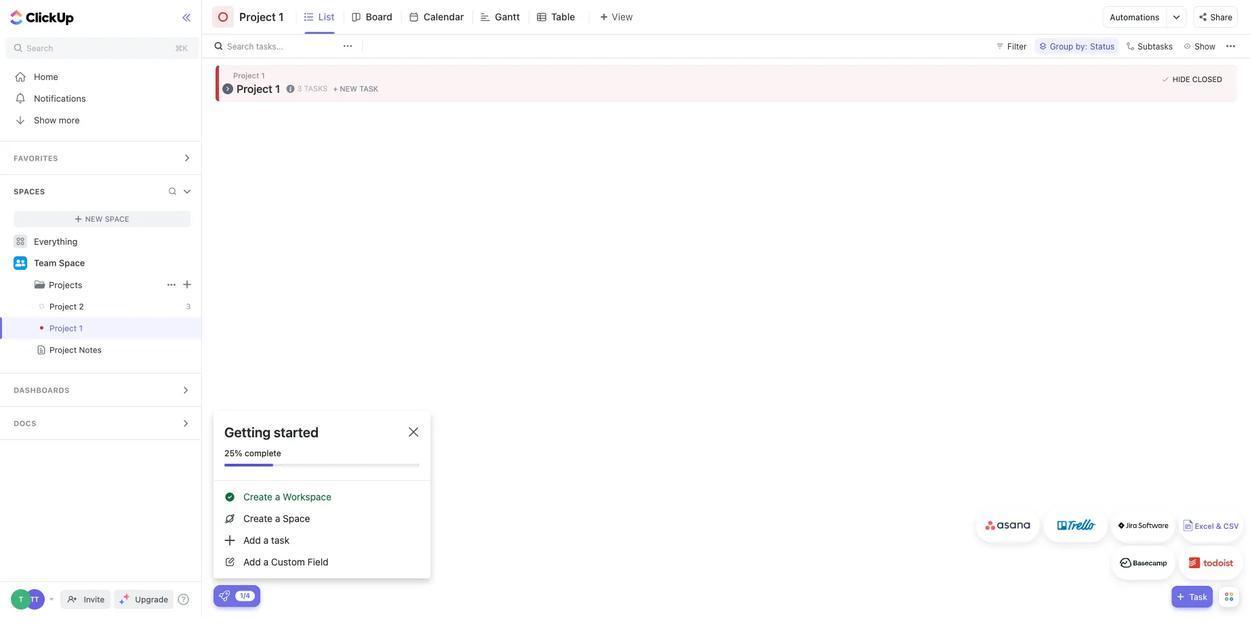 Task type: locate. For each thing, give the bounding box(es) containing it.
list
[[319, 11, 335, 22]]

new inside "3 tasks + new task"
[[340, 84, 357, 93]]

1 vertical spatial new
[[85, 215, 103, 224]]

0 horizontal spatial 3
[[186, 302, 191, 311]]

1 down 2
[[79, 324, 83, 333]]

1 horizontal spatial search
[[227, 41, 254, 51]]

upgrade
[[135, 595, 168, 604]]

a up create a space
[[275, 492, 280, 503]]

1 horizontal spatial task
[[360, 84, 379, 93]]

projects link
[[1, 274, 164, 296], [49, 274, 164, 296]]

0 vertical spatial task
[[360, 84, 379, 93]]

show inside dropdown button
[[1195, 41, 1216, 51]]

0 vertical spatial show
[[1195, 41, 1216, 51]]

1 vertical spatial create
[[244, 513, 273, 524]]

1 horizontal spatial show
[[1195, 41, 1216, 51]]

close image
[[409, 427, 419, 437]]

project 1 down project 2
[[50, 324, 83, 333]]

project left notes
[[50, 345, 77, 355]]

3 tasks + new task
[[297, 84, 379, 93]]

more
[[59, 115, 80, 125]]

project 2
[[50, 302, 84, 311]]

3 for 3
[[186, 302, 191, 311]]

2 create from the top
[[244, 513, 273, 524]]

0 horizontal spatial space
[[59, 258, 85, 268]]

search left the tasks...
[[227, 41, 254, 51]]

onboarding checklist button element
[[219, 591, 230, 602]]

1 inside project 1 button
[[279, 11, 284, 23]]

new
[[340, 84, 357, 93], [85, 215, 103, 224]]

0 vertical spatial 3
[[297, 84, 302, 93]]

filter button
[[992, 38, 1033, 54]]

excel & csv
[[1196, 522, 1240, 531]]

a down create a space
[[264, 535, 269, 546]]

2 projects link from the left
[[49, 274, 164, 296]]

project notes
[[50, 345, 102, 355]]

add
[[244, 535, 261, 546], [244, 557, 261, 568]]

25%
[[225, 448, 243, 458]]

3 down dropdown menu icon
[[186, 302, 191, 311]]

board link
[[366, 0, 398, 34]]

0 horizontal spatial new
[[85, 215, 103, 224]]

project 1 inside button
[[239, 11, 284, 23]]

custom
[[271, 557, 305, 568]]

a down add a task
[[264, 557, 269, 568]]

create up create a space
[[244, 492, 273, 503]]

new space
[[85, 215, 129, 224]]

excel & csv link
[[1180, 509, 1244, 543]]

task down create a space
[[271, 535, 290, 546]]

3
[[297, 84, 302, 93], [186, 302, 191, 311]]

field
[[308, 557, 329, 568]]

everything
[[34, 236, 78, 247]]

0 horizontal spatial search
[[26, 43, 53, 53]]

project left list info image
[[237, 82, 273, 95]]

show
[[1195, 41, 1216, 51], [34, 115, 56, 125]]

2 horizontal spatial space
[[283, 513, 310, 524]]

dashboards
[[14, 386, 70, 395]]

project 2 link
[[0, 296, 177, 317]]

1 vertical spatial space
[[59, 258, 85, 268]]

search up home
[[26, 43, 53, 53]]

home link
[[0, 66, 204, 88]]

team space
[[34, 258, 85, 268]]

1 add from the top
[[244, 535, 261, 546]]

search inside sidebar navigation
[[26, 43, 53, 53]]

search for search
[[26, 43, 53, 53]]

2 add from the top
[[244, 557, 261, 568]]

new right +
[[340, 84, 357, 93]]

space for new space
[[105, 215, 129, 224]]

0 vertical spatial new
[[340, 84, 357, 93]]

show for show more
[[34, 115, 56, 125]]

create up add a task
[[244, 513, 273, 524]]

3 inside sidebar navigation
[[186, 302, 191, 311]]

1 horizontal spatial space
[[105, 215, 129, 224]]

add down add a task
[[244, 557, 261, 568]]

add a custom field
[[244, 557, 329, 568]]

1 vertical spatial 3
[[186, 302, 191, 311]]

project for project 2 link
[[50, 302, 77, 311]]

project
[[239, 11, 276, 23], [233, 71, 259, 80], [237, 82, 273, 95], [50, 302, 77, 311], [50, 324, 77, 333], [50, 345, 77, 355]]

show down share button
[[1195, 41, 1216, 51]]

board
[[366, 11, 393, 22]]

1 horizontal spatial 3
[[297, 84, 302, 93]]

status
[[1091, 41, 1115, 51]]

create for create a workspace
[[244, 492, 273, 503]]

everything link
[[0, 231, 204, 252]]

0 vertical spatial space
[[105, 215, 129, 224]]

a
[[275, 492, 280, 503], [275, 513, 280, 524], [264, 535, 269, 546], [264, 557, 269, 568]]

0 horizontal spatial task
[[271, 535, 290, 546]]

filter
[[1008, 41, 1028, 51]]

project inside project 1 dropdown button
[[237, 82, 273, 95]]

3 inside "3 tasks + new task"
[[297, 84, 302, 93]]

search tasks...
[[227, 41, 284, 51]]

project inside 'project 1' 'link'
[[50, 324, 77, 333]]

automations
[[1111, 12, 1160, 22]]

project down project 2
[[50, 324, 77, 333]]

list link
[[319, 0, 340, 34]]

create
[[244, 492, 273, 503], [244, 513, 273, 524]]

favorites
[[14, 154, 58, 163]]

space up everything link
[[105, 215, 129, 224]]

0 vertical spatial create
[[244, 492, 273, 503]]

show left more
[[34, 115, 56, 125]]

started
[[274, 424, 319, 440]]

1 left list info image
[[275, 82, 280, 95]]

list info image
[[286, 85, 295, 93]]

group
[[1051, 41, 1074, 51]]

search
[[227, 41, 254, 51], [26, 43, 53, 53]]

project down search tasks...
[[233, 71, 259, 80]]

csv
[[1224, 522, 1240, 531]]

1
[[279, 11, 284, 23], [261, 71, 265, 80], [275, 82, 280, 95], [79, 324, 83, 333]]

upgrade link
[[114, 590, 174, 609]]

space for team space
[[59, 258, 85, 268]]

t
[[19, 596, 23, 603]]

space
[[105, 215, 129, 224], [59, 258, 85, 268], [283, 513, 310, 524]]

hide
[[1173, 75, 1191, 84]]

space up projects
[[59, 258, 85, 268]]

space down the create a workspace
[[283, 513, 310, 524]]

project inside project 2 link
[[50, 302, 77, 311]]

a down the create a workspace
[[275, 513, 280, 524]]

team
[[34, 258, 57, 268]]

1 horizontal spatial new
[[340, 84, 357, 93]]

show button
[[1181, 38, 1220, 54]]

a for space
[[275, 513, 280, 524]]

team space link
[[34, 252, 192, 274]]

1 vertical spatial add
[[244, 557, 261, 568]]

favorites button
[[0, 142, 204, 174]]

project left 2
[[50, 302, 77, 311]]

project 1 inside 'link'
[[50, 324, 83, 333]]

project inside the project notes link
[[50, 345, 77, 355]]

automations button
[[1104, 7, 1167, 27]]

0 vertical spatial add
[[244, 535, 261, 546]]

new up everything link
[[85, 215, 103, 224]]

project 1 left list info image
[[237, 82, 280, 95]]

project 1 link
[[0, 317, 177, 339]]

project 1
[[239, 11, 284, 23], [233, 71, 265, 80], [237, 82, 280, 95], [50, 324, 83, 333]]

task
[[360, 84, 379, 93], [271, 535, 290, 546]]

1 create from the top
[[244, 492, 273, 503]]

share button
[[1194, 6, 1239, 28]]

2 vertical spatial space
[[283, 513, 310, 524]]

&
[[1217, 522, 1222, 531]]

calendar link
[[424, 0, 470, 34]]

project 1 up search tasks...
[[239, 11, 284, 23]]

add down create a space
[[244, 535, 261, 546]]

3 right list info image
[[297, 84, 302, 93]]

spaces
[[14, 187, 45, 196]]

1 vertical spatial show
[[34, 115, 56, 125]]

show inside sidebar navigation
[[34, 115, 56, 125]]

1 down the tasks...
[[261, 71, 265, 80]]

0 horizontal spatial show
[[34, 115, 56, 125]]

subtasks button
[[1122, 38, 1178, 54]]

create for create a space
[[244, 513, 273, 524]]

project up search tasks...
[[239, 11, 276, 23]]

task right +
[[360, 84, 379, 93]]

complete
[[245, 448, 281, 458]]

1 up search tasks... text field
[[279, 11, 284, 23]]



Task type: describe. For each thing, give the bounding box(es) containing it.
notifications
[[34, 93, 86, 103]]

project for project 1 dropdown button on the left
[[237, 82, 273, 95]]

project for 'project 1' 'link'
[[50, 324, 77, 333]]

25% complete
[[225, 448, 281, 458]]

1 vertical spatial task
[[271, 535, 290, 546]]

project for the project notes link
[[50, 345, 77, 355]]

project notes link
[[0, 339, 177, 361]]

2
[[79, 302, 84, 311]]

3 for 3 tasks + new task
[[297, 84, 302, 93]]

search for search tasks...
[[227, 41, 254, 51]]

+
[[333, 84, 338, 93]]

project 1 button
[[221, 79, 284, 98]]

new inside sidebar navigation
[[85, 215, 103, 224]]

notes
[[79, 345, 102, 355]]

sidebar navigation
[[0, 0, 205, 617]]

project 1 inside dropdown button
[[237, 82, 280, 95]]

gantt
[[495, 11, 520, 22]]

home
[[34, 72, 58, 82]]

1/4
[[240, 592, 250, 600]]

a for workspace
[[275, 492, 280, 503]]

invite
[[84, 595, 105, 604]]

task inside "3 tasks + new task"
[[360, 84, 379, 93]]

hide closed
[[1173, 75, 1223, 84]]

create a workspace
[[244, 492, 332, 503]]

tasks
[[304, 84, 328, 93]]

add a task
[[244, 535, 290, 546]]

project 1 down search tasks...
[[233, 71, 265, 80]]

dropdown menu image
[[183, 281, 191, 289]]

excel
[[1196, 522, 1215, 531]]

sparkle svg 1 image
[[124, 594, 130, 600]]

tt
[[30, 596, 39, 603]]

a for custom
[[264, 557, 269, 568]]

project inside project 1 button
[[239, 11, 276, 23]]

create a space
[[244, 513, 310, 524]]

subtasks
[[1139, 41, 1174, 51]]

view
[[612, 11, 633, 22]]

sparkle svg 2 image
[[120, 600, 125, 605]]

1 inside project 1 dropdown button
[[275, 82, 280, 95]]

task
[[1190, 592, 1208, 602]]

add for add a custom field
[[244, 557, 261, 568]]

share
[[1211, 12, 1233, 22]]

closed
[[1193, 75, 1223, 84]]

1 projects link from the left
[[1, 274, 164, 296]]

notifications link
[[0, 88, 204, 109]]

getting
[[225, 424, 271, 440]]

group by: status
[[1051, 41, 1115, 51]]

onboarding checklist button image
[[219, 591, 230, 602]]

projects
[[49, 280, 82, 290]]

getting started
[[225, 424, 319, 440]]

add for add a task
[[244, 535, 261, 546]]

view button
[[589, 8, 637, 25]]

tasks...
[[256, 41, 284, 51]]

⌘k
[[175, 43, 188, 53]]

project 1 button
[[234, 2, 284, 32]]

calendar
[[424, 11, 464, 22]]

1 inside 'project 1' 'link'
[[79, 324, 83, 333]]

gantt link
[[495, 0, 526, 34]]

table link
[[552, 0, 581, 34]]

a for task
[[264, 535, 269, 546]]

Search tasks... text field
[[227, 37, 340, 56]]

hide closed button
[[1160, 73, 1227, 86]]

workspace
[[283, 492, 332, 503]]

by:
[[1076, 41, 1088, 51]]

show more
[[34, 115, 80, 125]]

user friends image
[[15, 259, 25, 267]]

show for show
[[1195, 41, 1216, 51]]

docs
[[14, 419, 37, 428]]

table
[[552, 11, 576, 22]]



Task type: vqa. For each thing, say whether or not it's contained in the screenshot.
Project 1 inside Sidebar NAVIGATION
yes



